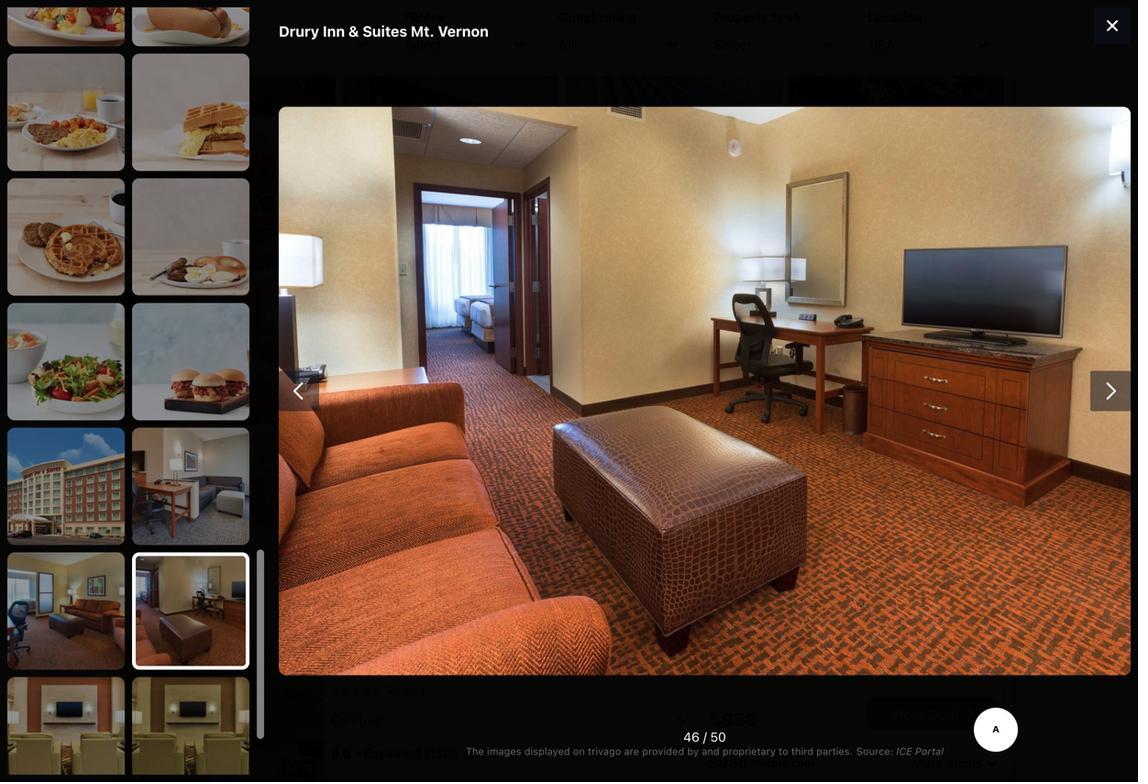 Task type: locate. For each thing, give the bounding box(es) containing it.
rating
[[599, 10, 637, 25]]

more prices
[[912, 756, 982, 771]]

73
[[300, 763, 313, 776]]

view deal button
[[868, 698, 996, 731]]

excellent
[[364, 746, 422, 761]]

1 horizontal spatial select
[[714, 37, 752, 52]]

carefree button
[[331, 705, 694, 735]]

+
[[196, 37, 204, 52]]

images
[[487, 746, 521, 758]]

select for property type
[[714, 37, 752, 52]]

resort
[[452, 650, 509, 671], [387, 683, 426, 698]]

resort button
[[331, 683, 426, 699]]

hotels.com
[[752, 757, 815, 770]]

proprietary
[[723, 746, 776, 758]]

property
[[713, 10, 769, 25]]

on
[[573, 746, 585, 758]]

/ left 50
[[703, 730, 707, 745]]

price
[[963, 660, 992, 673]]

night
[[194, 10, 224, 25]]

1 horizontal spatial /
[[703, 730, 707, 745]]

1 horizontal spatial resort
[[452, 650, 509, 671]]

- for $0
[[151, 37, 157, 52]]

mt.
[[411, 22, 435, 40]]

are
[[624, 746, 639, 758]]

/
[[703, 730, 707, 745], [293, 763, 297, 776]]

1 / 73
[[285, 763, 313, 776]]

/ for 1
[[293, 763, 297, 776]]

select down property on the right
[[714, 37, 752, 52]]

scottsdale
[[513, 650, 606, 671]]

location
[[868, 10, 922, 25]]

$0
[[132, 37, 148, 52]]

show
[[503, 543, 538, 559]]

(1396
[[425, 746, 459, 761]]

inn
[[323, 22, 345, 40]]

- right 9.6
[[355, 746, 361, 761]]

four seasons resort scottsdale at troon north button
[[331, 649, 735, 672]]

2 select from the left
[[714, 37, 752, 52]]

type
[[772, 10, 801, 25]]

property type
[[713, 10, 801, 25]]

- right "$0"
[[151, 37, 157, 52]]

to
[[779, 746, 789, 758]]

four seasons resort scottsdale at troon north, (carefree, usa) image
[[113, 642, 324, 782]]

0 horizontal spatial /
[[293, 763, 297, 776]]

1 vertical spatial $980
[[709, 754, 748, 772]]

0 vertical spatial $980
[[710, 709, 758, 730]]

0 vertical spatial resort
[[452, 650, 509, 671]]

1 vertical spatial resort
[[387, 683, 426, 698]]

1 horizontal spatial -
[[355, 746, 361, 761]]

resort inside button
[[452, 650, 509, 671]]

0 horizontal spatial select
[[405, 37, 442, 52]]

share
[[162, 603, 199, 618]]

select
[[405, 37, 442, 52], [714, 37, 752, 52]]

&
[[349, 22, 359, 40]]

9.6 - excellent (1396 reviews)
[[331, 746, 513, 761]]

$980 down 50
[[709, 754, 748, 772]]

0 vertical spatial -
[[151, 37, 157, 52]]

0 horizontal spatial resort
[[387, 683, 426, 698]]

0 horizontal spatial -
[[151, 37, 157, 52]]

four
[[331, 650, 370, 671]]

share button
[[128, 594, 210, 627]]

/ inside 46 / 50 the images displayed on trivago are provided by and proprietary to third parties. source: ice portal
[[703, 730, 707, 745]]

$980
[[710, 709, 758, 730], [709, 754, 748, 772]]

50
[[711, 730, 726, 745]]

close
[[957, 603, 993, 618]]

view deal
[[890, 706, 959, 723]]

and
[[702, 746, 720, 758]]

at
[[610, 650, 627, 671]]

$980 up proprietary
[[710, 709, 758, 730]]

46 / 50 the images displayed on trivago are provided by and proprietary to third parties. source: ice portal
[[466, 730, 944, 758]]

select down filters on the left of page
[[405, 37, 442, 52]]

close button
[[945, 594, 1004, 627]]

0 vertical spatial /
[[703, 730, 707, 745]]

third
[[791, 746, 814, 758]]

resort down 'seasons'
[[387, 683, 426, 698]]

lowest
[[924, 660, 961, 673]]

our lowest price
[[901, 660, 992, 673]]

-
[[151, 37, 157, 52], [355, 746, 361, 761]]

- for 9.6
[[355, 746, 361, 761]]

1 select from the left
[[405, 37, 442, 52]]

1 vertical spatial -
[[355, 746, 361, 761]]

resort up carefree button
[[452, 650, 509, 671]]

$600
[[161, 37, 193, 52]]

price: per night
[[131, 10, 224, 25]]

/ right 1
[[293, 763, 297, 776]]

1 vertical spatial /
[[293, 763, 297, 776]]

all
[[560, 37, 574, 52]]

provided
[[642, 746, 685, 758]]



Task type: describe. For each thing, give the bounding box(es) containing it.
$0 - $600 +
[[132, 37, 204, 52]]

suites
[[363, 22, 407, 40]]

parties.
[[817, 746, 853, 758]]

drury
[[279, 22, 319, 40]]

more
[[541, 543, 574, 559]]

per
[[171, 10, 191, 25]]

more
[[912, 756, 943, 771]]

source:
[[857, 746, 893, 758]]

view
[[890, 706, 924, 723]]

vernon
[[438, 22, 489, 40]]

deal
[[928, 706, 959, 723]]

price:
[[131, 10, 168, 25]]

reviews)
[[463, 746, 513, 761]]

guest rating
[[559, 10, 637, 25]]

carefree
[[331, 713, 382, 728]]

usa
[[869, 37, 895, 52]]

our
[[901, 660, 921, 673]]

the
[[466, 746, 484, 758]]

46
[[684, 730, 700, 745]]

show more photos button
[[492, 535, 633, 568]]

filters
[[404, 10, 444, 25]]

displayed
[[524, 746, 570, 758]]

photos
[[577, 543, 621, 559]]

troon
[[631, 650, 681, 671]]

north
[[685, 650, 735, 671]]

/ for 46
[[703, 730, 707, 745]]

seasons
[[374, 650, 448, 671]]

more prices button
[[905, 747, 1004, 780]]

expedia
[[710, 659, 760, 674]]

trivago
[[588, 746, 621, 758]]

show more photos
[[503, 543, 621, 559]]

four seasons resort scottsdale at troon north
[[331, 650, 735, 671]]

1
[[285, 763, 290, 776]]

select for filters
[[405, 37, 442, 52]]

by
[[687, 746, 699, 758]]

drury inn & suites mt. vernon
[[279, 22, 489, 40]]

portal
[[915, 746, 944, 758]]

guest
[[559, 10, 596, 25]]

ice
[[896, 746, 912, 758]]

9.6
[[331, 746, 352, 761]]

resort inside "button"
[[387, 683, 426, 698]]

prices
[[946, 756, 982, 771]]



Task type: vqa. For each thing, say whether or not it's contained in the screenshot.


